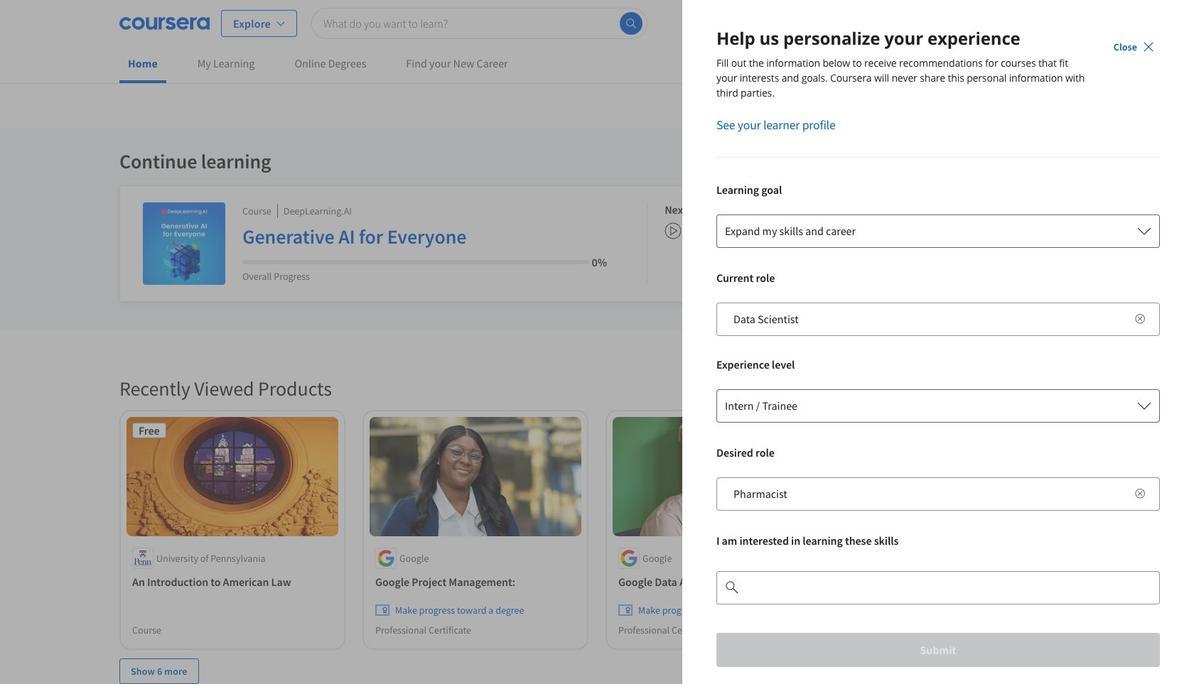 Task type: locate. For each thing, give the bounding box(es) containing it.
0 vertical spatial clear search image
[[1135, 313, 1146, 325]]

menu item
[[909, 6, 989, 40]]

None search field
[[311, 7, 648, 39]]

None text field
[[739, 571, 1125, 605]]

clear search image
[[1135, 313, 1146, 325], [1135, 488, 1146, 500]]

menu
[[909, 0, 1075, 46]]

1 clear search image from the top
[[1135, 313, 1146, 325]]

1 vertical spatial clear search image
[[1135, 488, 1146, 500]]

2 clear search image from the top
[[1135, 488, 1146, 500]]

generative ai for everyone image
[[143, 203, 225, 285]]



Task type: describe. For each thing, give the bounding box(es) containing it.
more option for generative ai for everyone image
[[872, 193, 892, 213]]

recently viewed products collection element
[[111, 353, 1083, 685]]

Current role text field
[[725, 302, 1125, 336]]

clear search image for current role text field
[[1135, 313, 1146, 325]]

help center image
[[1157, 648, 1174, 665]]

coursera image
[[119, 12, 210, 34]]

Desired role text field
[[725, 477, 1125, 511]]

clear search image for desired role text field
[[1135, 488, 1146, 500]]



Task type: vqa. For each thing, say whether or not it's contained in the screenshot.
the left the "insights"
no



